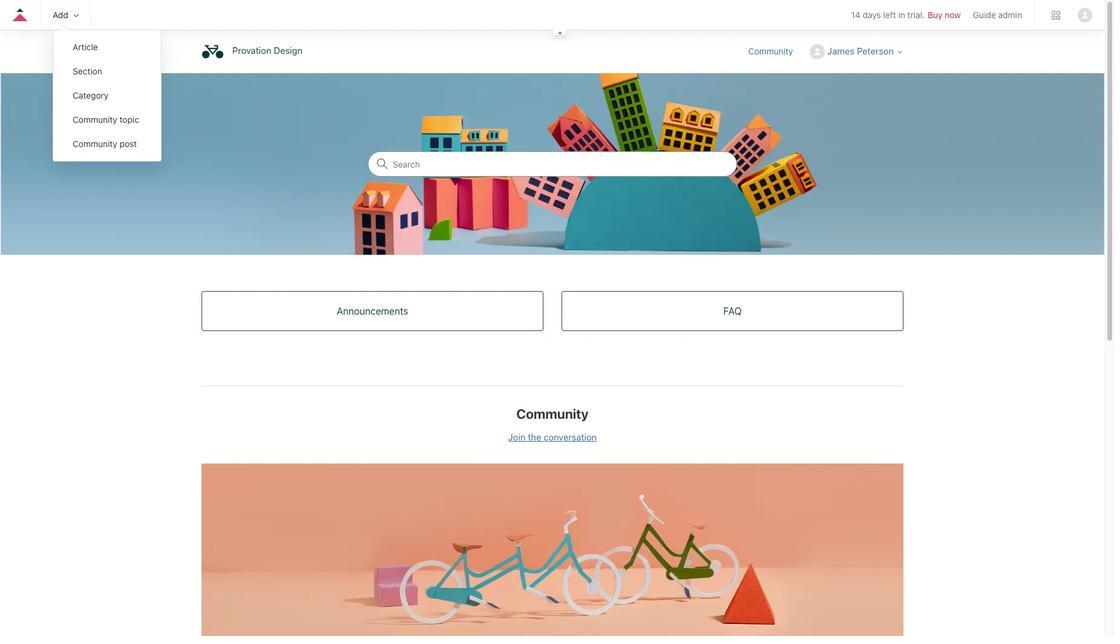 Task type: vqa. For each thing, say whether or not it's contained in the screenshot.
PROVATION DESIGN HELP CENTER HOME PAGE image
yes



Task type: locate. For each thing, give the bounding box(es) containing it.
provation design link
[[202, 41, 309, 63]]

design
[[274, 45, 303, 56]]

community inside "link"
[[749, 46, 793, 56]]

provation
[[232, 45, 271, 56]]

announcements
[[337, 306, 408, 317]]

section
[[73, 66, 102, 76]]

add button
[[53, 10, 78, 20]]

in
[[899, 10, 906, 20]]

guide navigation image
[[558, 31, 562, 34]]

faq link
[[562, 292, 903, 331]]

community post
[[73, 139, 137, 149]]

community
[[749, 46, 793, 56], [73, 114, 117, 125], [73, 139, 117, 149], [517, 406, 589, 422]]

community for community post
[[73, 139, 117, 149]]

left
[[884, 10, 896, 20]]

Search search field
[[369, 152, 737, 176]]

14 days left in trial. buy now
[[852, 10, 961, 20]]

join the conversation
[[508, 432, 597, 443]]

guide
[[973, 10, 996, 20]]

zendesk products image
[[1052, 11, 1061, 19]]

buy
[[928, 10, 943, 20]]

post
[[120, 139, 137, 149]]

community for community topic
[[73, 114, 117, 125]]

now
[[945, 10, 961, 20]]

category link
[[53, 84, 161, 108]]

navigation
[[0, 0, 1105, 162]]

buy now link
[[928, 10, 961, 20]]

days
[[863, 10, 881, 20]]

add
[[53, 10, 68, 20]]

james peterson
[[828, 45, 894, 56]]

guide admin
[[973, 10, 1022, 20]]

join
[[508, 432, 526, 443]]

None search field
[[368, 151, 737, 177]]



Task type: describe. For each thing, give the bounding box(es) containing it.
none search field inside community main content
[[368, 151, 737, 177]]

community for community "link"
[[749, 46, 793, 56]]

navigation containing add
[[0, 0, 1105, 162]]

topic
[[120, 114, 139, 125]]

article
[[73, 42, 98, 52]]

faq
[[724, 306, 742, 317]]

community inside main content
[[517, 406, 589, 422]]

community link
[[749, 45, 805, 57]]

james
[[828, 45, 855, 56]]

category
[[73, 90, 109, 100]]

james peterson button
[[810, 44, 904, 59]]

admin
[[999, 10, 1022, 20]]

community topic
[[73, 114, 139, 125]]

join the conversation link
[[508, 432, 597, 443]]

announcements link
[[202, 292, 543, 331]]

the
[[528, 432, 541, 443]]

provation design
[[232, 45, 303, 56]]

provation design help center home page image
[[202, 41, 224, 63]]

article link
[[53, 35, 161, 59]]

community main content
[[0, 73, 1105, 636]]

community topic link
[[53, 108, 161, 132]]

community post link
[[53, 132, 161, 156]]

guide admin link
[[973, 10, 1022, 20]]

section link
[[53, 59, 161, 84]]

conversation
[[544, 432, 597, 443]]

peterson
[[857, 45, 894, 56]]

user avatar image
[[1078, 8, 1093, 22]]

14
[[852, 10, 861, 20]]

trial.
[[908, 10, 925, 20]]



